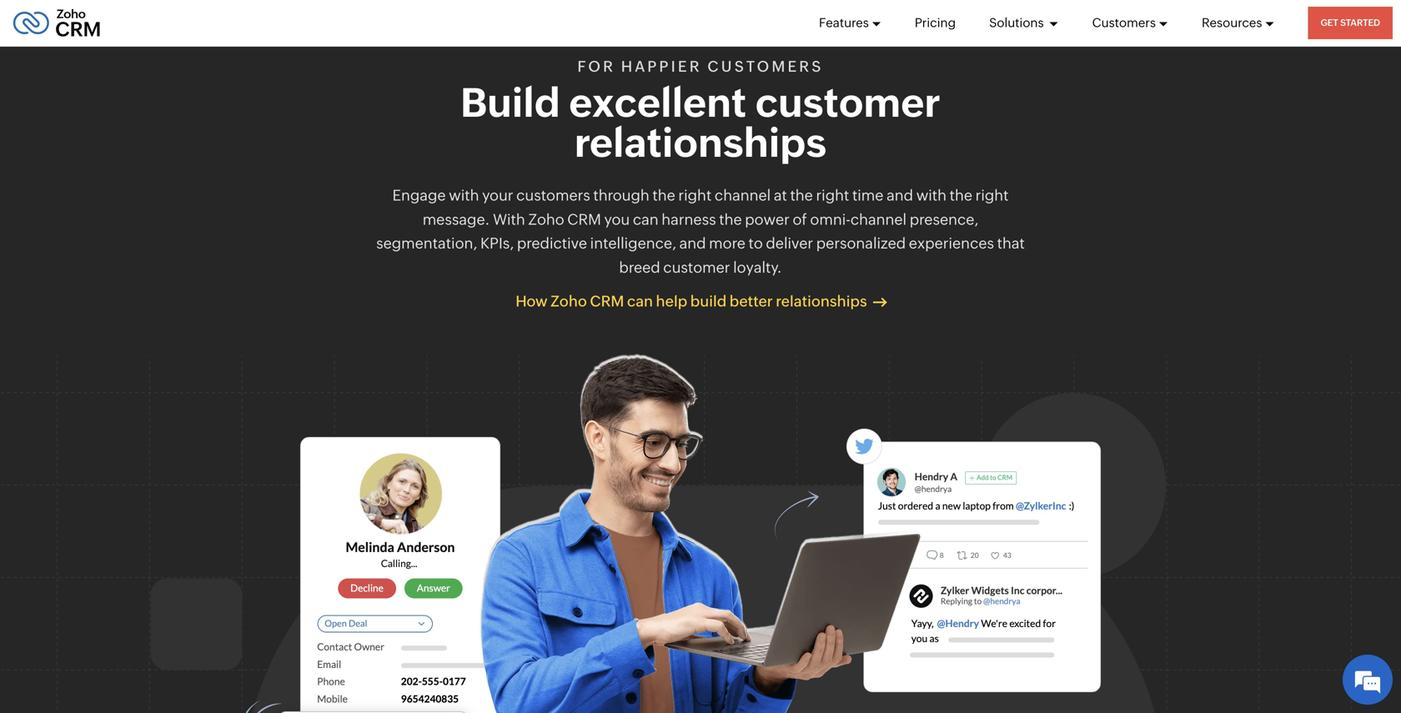 Task type: locate. For each thing, give the bounding box(es) containing it.
segmentation,
[[376, 235, 477, 252]]

0 horizontal spatial channel
[[715, 187, 771, 204]]

0 horizontal spatial and
[[679, 235, 706, 252]]

1 horizontal spatial customers
[[708, 58, 824, 75]]

through
[[593, 187, 650, 204]]

0 vertical spatial relationships
[[575, 120, 827, 166]]

time
[[852, 187, 884, 204]]

1 horizontal spatial and
[[887, 187, 913, 204]]

channel down time
[[851, 211, 907, 228]]

crm
[[567, 211, 601, 228], [590, 293, 624, 310]]

contact card image
[[300, 437, 500, 713]]

with
[[449, 187, 479, 204], [916, 187, 947, 204]]

right up that
[[976, 187, 1009, 204]]

best time to contact image
[[267, 700, 480, 713]]

zoho
[[528, 211, 564, 228], [551, 293, 587, 310]]

relationships
[[575, 120, 827, 166], [776, 293, 867, 310]]

1 right from the left
[[679, 187, 712, 204]]

features link
[[819, 0, 882, 46]]

crm down breed
[[590, 293, 624, 310]]

channel up power
[[715, 187, 771, 204]]

channel inside engage with your customers through the right channel at the right time and with the right message. with
[[715, 187, 771, 204]]

and down harness
[[679, 235, 706, 252]]

customer
[[755, 80, 941, 126], [663, 259, 730, 276]]

crm home banner image
[[480, 353, 922, 713]]

0 horizontal spatial customers
[[516, 187, 590, 204]]

features
[[819, 15, 869, 30]]

resources link
[[1202, 0, 1275, 46]]

1 horizontal spatial channel
[[851, 211, 907, 228]]

that
[[997, 235, 1025, 252]]

0 vertical spatial can
[[633, 211, 659, 228]]

0 vertical spatial channel
[[715, 187, 771, 204]]

0 horizontal spatial customer
[[663, 259, 730, 276]]

and right time
[[887, 187, 913, 204]]

1 horizontal spatial right
[[816, 187, 849, 204]]

and
[[887, 187, 913, 204], [679, 235, 706, 252]]

crm left you
[[567, 211, 601, 228]]

customers
[[1092, 15, 1156, 30]]

1 with from the left
[[449, 187, 479, 204]]

build
[[460, 80, 560, 126]]

relationships down the deliver
[[776, 293, 867, 310]]

channel inside you can harness the power of omni-channel presence, segmentation, kpis, predictive intelligence, and more to deliver personalized experiences that breed customer loyalty.
[[851, 211, 907, 228]]

customers
[[708, 58, 824, 75], [516, 187, 590, 204]]

0 horizontal spatial right
[[679, 187, 712, 204]]

relationships up engage with your customers through the right channel at the right time and with the right message. with on the top of the page
[[575, 120, 827, 166]]

started
[[1341, 18, 1381, 28]]

customer down 'features' link
[[755, 80, 941, 126]]

right up harness
[[679, 187, 712, 204]]

can
[[633, 211, 659, 228], [627, 293, 653, 310]]

zoho crm
[[528, 211, 601, 228]]

help
[[656, 293, 688, 310]]

harness
[[662, 211, 716, 228]]

with up the presence,
[[916, 187, 947, 204]]

0 vertical spatial and
[[887, 187, 913, 204]]

2 horizontal spatial right
[[976, 187, 1009, 204]]

3 right from the left
[[976, 187, 1009, 204]]

0 vertical spatial customers
[[708, 58, 824, 75]]

to
[[749, 235, 763, 252]]

can inside you can harness the power of omni-channel presence, segmentation, kpis, predictive intelligence, and more to deliver personalized experiences that breed customer loyalty.
[[633, 211, 659, 228]]

the up more at the top right of the page
[[719, 211, 742, 228]]

more
[[709, 235, 746, 252]]

engage with your customers through the right channel at the right time and with the right message. with
[[392, 187, 1009, 228]]

can left help
[[627, 293, 653, 310]]

engage
[[392, 187, 446, 204]]

1 horizontal spatial with
[[916, 187, 947, 204]]

for happier customers build excellent customer relationships
[[460, 58, 941, 166]]

customer inside you can harness the power of omni-channel presence, segmentation, kpis, predictive intelligence, and more to deliver personalized experiences that breed customer loyalty.
[[663, 259, 730, 276]]

0 vertical spatial zoho
[[528, 211, 564, 228]]

you can harness the power of omni-channel presence, segmentation, kpis, predictive intelligence, and more to deliver personalized experiences that breed customer loyalty.
[[376, 211, 1025, 276]]

right up omni-
[[816, 187, 849, 204]]

experiences
[[909, 235, 994, 252]]

1 horizontal spatial customer
[[755, 80, 941, 126]]

0 horizontal spatial with
[[449, 187, 479, 204]]

right
[[679, 187, 712, 204], [816, 187, 849, 204], [976, 187, 1009, 204]]

power
[[745, 211, 790, 228]]

pricing
[[915, 15, 956, 30]]

with up message.
[[449, 187, 479, 204]]

get started
[[1321, 18, 1381, 28]]

channel for omni-
[[851, 211, 907, 228]]

1 vertical spatial and
[[679, 235, 706, 252]]

can up intelligence,
[[633, 211, 659, 228]]

1 vertical spatial relationships
[[776, 293, 867, 310]]

1 vertical spatial customers
[[516, 187, 590, 204]]

2 right from the left
[[816, 187, 849, 204]]

solutions
[[989, 15, 1047, 30]]

customer up how zoho crm can help build better relationships
[[663, 259, 730, 276]]

kpis,
[[480, 235, 514, 252]]

zoho right how
[[551, 293, 587, 310]]

channel
[[715, 187, 771, 204], [851, 211, 907, 228]]

the
[[653, 187, 675, 204], [790, 187, 813, 204], [950, 187, 973, 204], [719, 211, 742, 228]]

message.
[[423, 211, 490, 228]]

intelligence,
[[590, 235, 676, 252]]

1 vertical spatial channel
[[851, 211, 907, 228]]

zoho up predictive
[[528, 211, 564, 228]]

0 vertical spatial customer
[[755, 80, 941, 126]]

1 vertical spatial customer
[[663, 259, 730, 276]]



Task type: describe. For each thing, give the bounding box(es) containing it.
at
[[774, 187, 787, 204]]

you
[[604, 211, 630, 228]]

1 vertical spatial zoho
[[551, 293, 587, 310]]

get started link
[[1308, 7, 1393, 39]]

zoho crm logo image
[[13, 5, 101, 41]]

relationships inside for happier customers build excellent customer relationships
[[575, 120, 827, 166]]

pricing link
[[915, 0, 956, 46]]

solutions link
[[989, 0, 1059, 46]]

customer inside for happier customers build excellent customer relationships
[[755, 80, 941, 126]]

for
[[578, 58, 616, 75]]

and inside you can harness the power of omni-channel presence, segmentation, kpis, predictive intelligence, and more to deliver personalized experiences that breed customer loyalty.
[[679, 235, 706, 252]]

excellent
[[569, 80, 747, 126]]

1 vertical spatial crm
[[590, 293, 624, 310]]

the up the presence,
[[950, 187, 973, 204]]

customers inside engage with your customers through the right channel at the right time and with the right message. with
[[516, 187, 590, 204]]

2 with from the left
[[916, 187, 947, 204]]

social media card image
[[847, 429, 1101, 692]]

omni-
[[810, 211, 851, 228]]

how
[[516, 293, 548, 310]]

predictive
[[517, 235, 587, 252]]

channel for right
[[715, 187, 771, 204]]

the right at
[[790, 187, 813, 204]]

with
[[493, 211, 525, 228]]

and inside engage with your customers through the right channel at the right time and with the right message. with
[[887, 187, 913, 204]]

happier
[[621, 58, 702, 75]]

get
[[1321, 18, 1339, 28]]

of
[[793, 211, 807, 228]]

how zoho crm can help build better relationships
[[516, 293, 867, 310]]

customers inside for happier customers build excellent customer relationships
[[708, 58, 824, 75]]

breed
[[619, 259, 660, 276]]

loyalty.
[[733, 259, 782, 276]]

0 vertical spatial crm
[[567, 211, 601, 228]]

the inside you can harness the power of omni-channel presence, segmentation, kpis, predictive intelligence, and more to deliver personalized experiences that breed customer loyalty.
[[719, 211, 742, 228]]

deliver
[[766, 235, 813, 252]]

your
[[482, 187, 513, 204]]

personalized
[[816, 235, 906, 252]]

presence,
[[910, 211, 979, 228]]

better
[[730, 293, 773, 310]]

build
[[690, 293, 727, 310]]

resources
[[1202, 15, 1262, 30]]

1 vertical spatial can
[[627, 293, 653, 310]]

the up harness
[[653, 187, 675, 204]]



Task type: vqa. For each thing, say whether or not it's contained in the screenshot.
on
no



